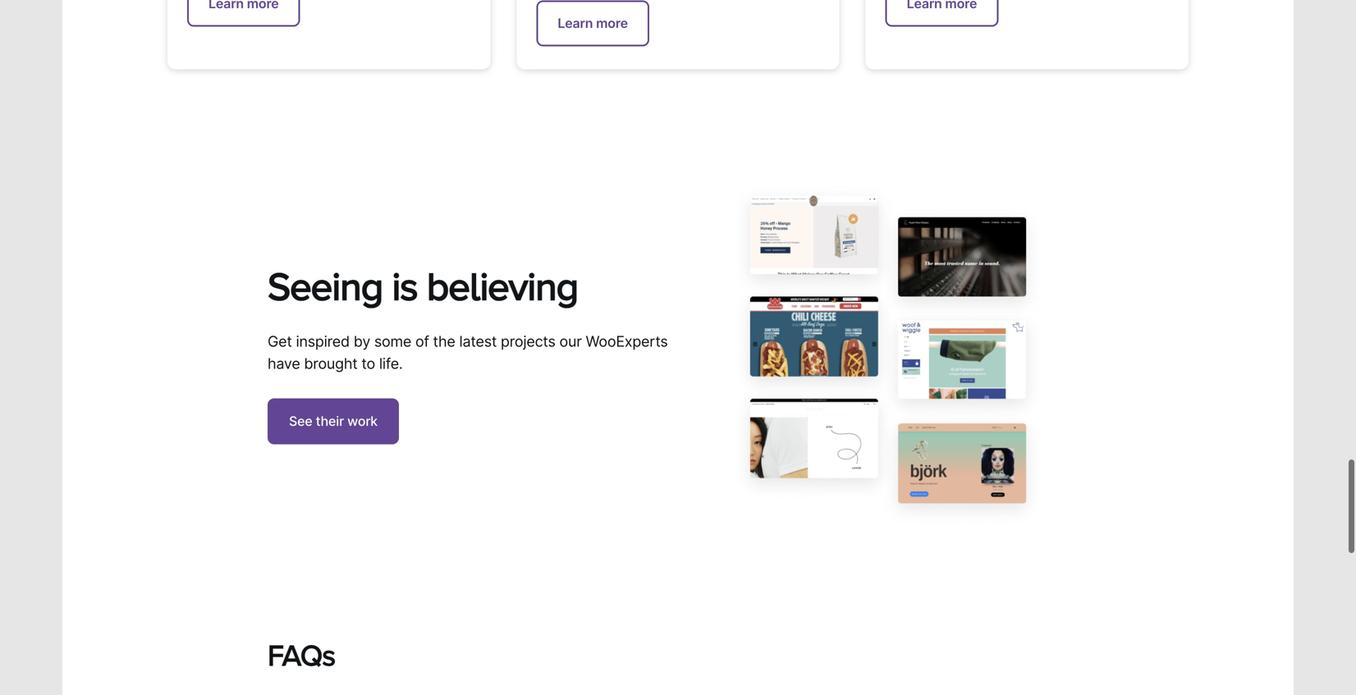 Task type: describe. For each thing, give the bounding box(es) containing it.
faqs
[[268, 639, 335, 672]]

learn more
[[558, 15, 628, 31]]

of
[[416, 333, 429, 351]]

by
[[354, 333, 371, 351]]

some
[[374, 333, 412, 351]]

to
[[362, 355, 375, 373]]

brought
[[304, 355, 358, 373]]

learn more link
[[537, 0, 650, 46]]

see
[[289, 414, 313, 430]]

have
[[268, 355, 300, 373]]

projects
[[501, 333, 556, 351]]

see their work
[[289, 414, 378, 430]]



Task type: vqa. For each thing, say whether or not it's contained in the screenshot.
SEE THEIR WORK
yes



Task type: locate. For each thing, give the bounding box(es) containing it.
is
[[392, 264, 418, 308]]

their
[[316, 414, 344, 430]]

seeing
[[268, 264, 383, 308]]

work
[[348, 414, 378, 430]]

latest
[[460, 333, 497, 351]]

the
[[433, 333, 456, 351]]

our
[[560, 333, 582, 351]]

seeing is believing
[[268, 264, 578, 308]]

get inspired by some of the latest projects our wooexperts have brought to life.
[[268, 333, 668, 373]]

seeing is believing image
[[732, 183, 1046, 529]]

see their work link
[[268, 399, 399, 445]]

wooexperts
[[586, 333, 668, 351]]

get inspired
[[268, 333, 350, 351]]

learn
[[558, 15, 593, 31]]

life.
[[379, 355, 403, 373]]

more
[[596, 15, 628, 31]]

believing
[[427, 264, 578, 308]]



